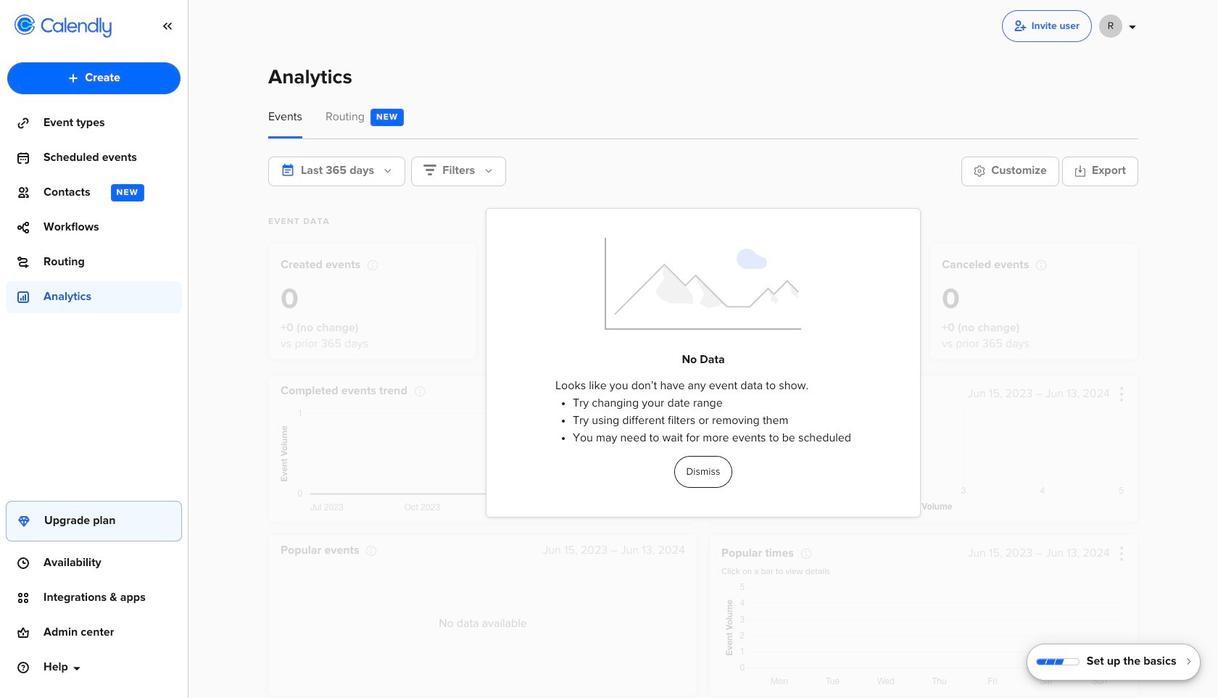 Task type: describe. For each thing, give the bounding box(es) containing it.
settings image
[[1115, 547, 1130, 562]]

main navigation element
[[0, 0, 189, 699]]



Task type: locate. For each thing, give the bounding box(es) containing it.
calendly image
[[41, 17, 112, 38]]

help image
[[411, 383, 429, 401]]

help image
[[364, 257, 382, 274], [601, 257, 618, 274], [1033, 257, 1051, 274], [363, 543, 381, 560], [798, 546, 815, 563]]



Task type: vqa. For each thing, say whether or not it's contained in the screenshot.
set up the basics progress progress bar
no



